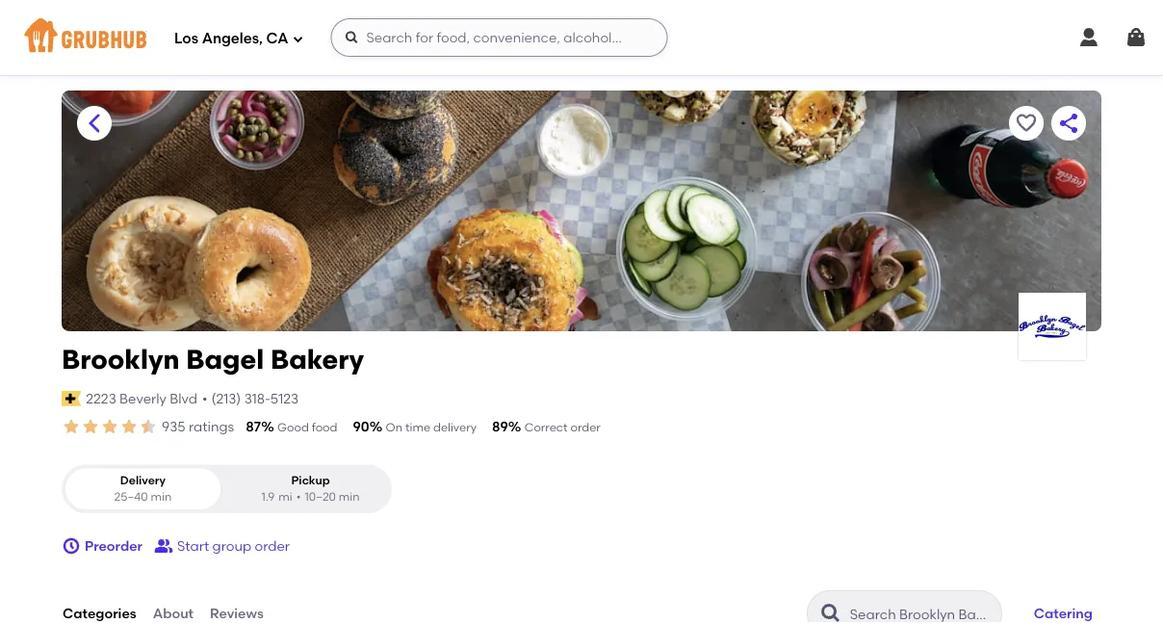 Task type: describe. For each thing, give the bounding box(es) containing it.
delivery
[[434, 421, 477, 434]]

min inside delivery 25–40 min
[[151, 490, 172, 504]]

5123
[[271, 390, 299, 407]]

good
[[278, 421, 309, 434]]

Search for food, convenience, alcohol... search field
[[331, 18, 668, 57]]

caret left icon image
[[83, 112, 106, 135]]

categories
[[63, 605, 136, 622]]

reviews button
[[209, 579, 265, 623]]

935
[[162, 419, 186, 435]]

preorder button
[[62, 529, 143, 564]]

main navigation navigation
[[0, 0, 1164, 75]]

min inside pickup 1.9 mi • 10–20 min
[[339, 490, 360, 504]]

935 ratings
[[162, 419, 234, 435]]

90
[[353, 419, 370, 435]]

87
[[246, 419, 261, 435]]

order inside button
[[255, 538, 290, 554]]

preorder
[[85, 538, 143, 554]]

Search Brooklyn Bagel Bakery search field
[[849, 605, 996, 623]]

reviews
[[210, 605, 264, 622]]

share icon image
[[1058, 112, 1081, 135]]

pickup
[[291, 473, 330, 487]]

about
[[153, 605, 194, 622]]

mi
[[279, 490, 293, 504]]

subscription pass image
[[62, 391, 81, 406]]

categories button
[[62, 579, 137, 623]]

start
[[177, 538, 209, 554]]

los angeles, ca
[[174, 30, 288, 47]]

beverly
[[120, 390, 167, 407]]

bagel
[[186, 343, 264, 376]]

on time delivery
[[386, 421, 477, 434]]

option group containing delivery 25–40 min
[[62, 465, 392, 514]]

svg image inside preorder button
[[62, 537, 81, 556]]

blvd
[[170, 390, 197, 407]]

brooklyn
[[62, 343, 180, 376]]

delivery 25–40 min
[[114, 473, 172, 504]]

0 vertical spatial •
[[202, 390, 208, 407]]

25–40
[[114, 490, 148, 504]]

people icon image
[[154, 537, 173, 556]]

0 vertical spatial order
[[571, 421, 601, 434]]

on
[[386, 421, 403, 434]]

bakery
[[271, 343, 364, 376]]



Task type: locate. For each thing, give the bounding box(es) containing it.
start group order button
[[154, 529, 290, 564]]

• right the mi
[[296, 490, 301, 504]]

89
[[492, 419, 508, 435]]

order right group
[[255, 538, 290, 554]]

food
[[312, 421, 338, 434]]

pickup 1.9 mi • 10–20 min
[[262, 473, 360, 504]]

2 min from the left
[[339, 490, 360, 504]]

catering
[[1034, 605, 1093, 622]]

search icon image
[[820, 602, 843, 623]]

brooklyn bagel bakery logo image
[[1019, 293, 1087, 360]]

order
[[571, 421, 601, 434], [255, 538, 290, 554]]

start group order
[[177, 538, 290, 554]]

1 horizontal spatial min
[[339, 490, 360, 504]]

correct
[[525, 421, 568, 434]]

min down delivery
[[151, 490, 172, 504]]

save this restaurant image
[[1015, 112, 1039, 135]]

option group
[[62, 465, 392, 514]]

• right blvd
[[202, 390, 208, 407]]

1 vertical spatial order
[[255, 538, 290, 554]]

group
[[212, 538, 252, 554]]

min right the 10–20
[[339, 490, 360, 504]]

1 horizontal spatial order
[[571, 421, 601, 434]]

good food
[[278, 421, 338, 434]]

min
[[151, 490, 172, 504], [339, 490, 360, 504]]

save this restaurant button
[[1010, 106, 1044, 141]]

2223 beverly blvd button
[[85, 388, 198, 409]]

brooklyn bagel bakery
[[62, 343, 364, 376]]

angeles,
[[202, 30, 263, 47]]

• inside pickup 1.9 mi • 10–20 min
[[296, 490, 301, 504]]

318-
[[244, 390, 271, 407]]

correct order
[[525, 421, 601, 434]]

•
[[202, 390, 208, 407], [296, 490, 301, 504]]

order right correct
[[571, 421, 601, 434]]

(213) 318-5123 button
[[211, 389, 299, 408]]

time
[[406, 421, 431, 434]]

about button
[[152, 579, 195, 623]]

1 vertical spatial •
[[296, 490, 301, 504]]

ca
[[266, 30, 288, 47]]

0 horizontal spatial order
[[255, 538, 290, 554]]

10–20
[[305, 490, 336, 504]]

1 horizontal spatial •
[[296, 490, 301, 504]]

catering button
[[1026, 593, 1102, 623]]

star icon image
[[62, 417, 81, 436], [81, 417, 100, 436], [100, 417, 119, 436], [119, 417, 139, 436], [139, 417, 158, 436], [139, 417, 158, 436]]

1.9
[[262, 490, 275, 504]]

2223
[[86, 390, 116, 407]]

(213)
[[211, 390, 241, 407]]

1 min from the left
[[151, 490, 172, 504]]

los
[[174, 30, 199, 47]]

• (213) 318-5123
[[202, 390, 299, 407]]

delivery
[[120, 473, 166, 487]]

svg image
[[292, 33, 304, 45]]

ratings
[[189, 419, 234, 435]]

svg image
[[1078, 26, 1101, 49], [1125, 26, 1148, 49], [344, 30, 360, 45], [62, 537, 81, 556]]

0 horizontal spatial min
[[151, 490, 172, 504]]

2223 beverly blvd
[[86, 390, 197, 407]]

0 horizontal spatial •
[[202, 390, 208, 407]]



Task type: vqa. For each thing, say whether or not it's contained in the screenshot.
Sep 29, 2022
no



